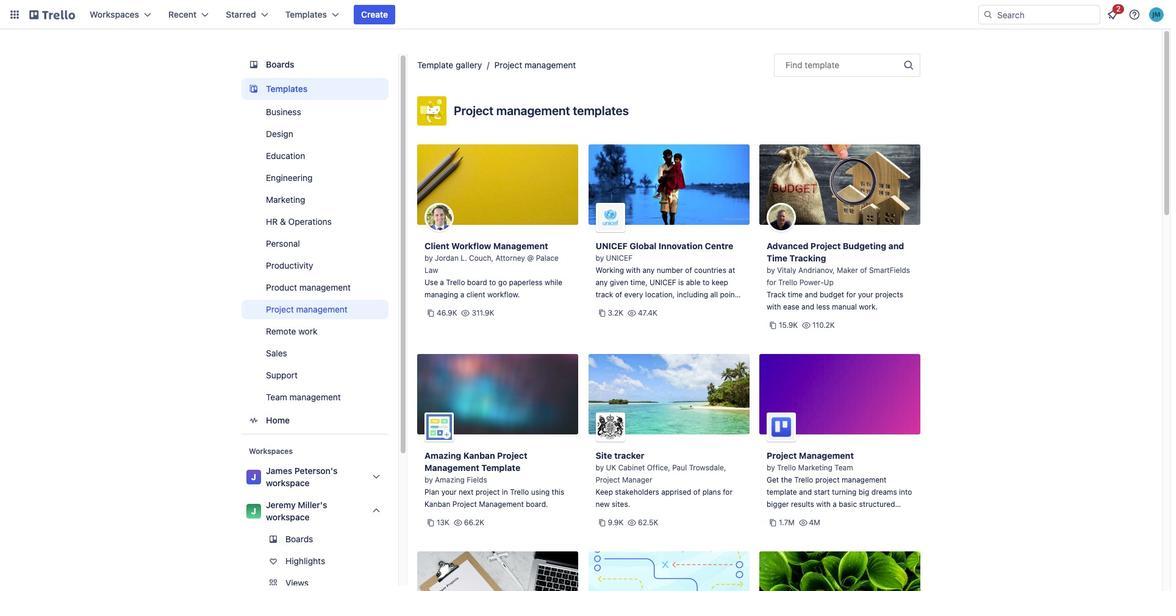 Task type: vqa. For each thing, say whether or not it's contained in the screenshot.
Click to unstar this board. It will be removed from your starred list. icon to the right
no



Task type: locate. For each thing, give the bounding box(es) containing it.
trello up managing
[[446, 278, 465, 287]]

2 to from the left
[[703, 278, 710, 287]]

amazing fields image
[[425, 413, 454, 442]]

0 horizontal spatial any
[[596, 278, 608, 287]]

0 vertical spatial boards link
[[242, 54, 389, 76]]

of right maker
[[860, 266, 867, 275]]

create
[[361, 9, 388, 20]]

trello
[[446, 278, 465, 287], [778, 278, 797, 287], [643, 315, 662, 324], [777, 464, 796, 473], [794, 476, 813, 485], [510, 488, 529, 497]]

2 vertical spatial any
[[877, 512, 890, 522]]

1 horizontal spatial your
[[858, 290, 873, 300]]

vitaly andrianov, maker of smartfields for trello power-up image
[[767, 203, 796, 232]]

0 vertical spatial team
[[266, 392, 287, 403]]

boards link up highlights link
[[242, 530, 389, 550]]

j left jeremy
[[251, 506, 256, 517]]

2 boards link from the top
[[242, 530, 389, 550]]

1 horizontal spatial with
[[767, 303, 781, 312]]

into
[[899, 488, 912, 497]]

trello left boards.
[[643, 315, 662, 324]]

search image
[[983, 10, 993, 20]]

with inside advanced project budgeting and time tracking by vitaly andrianov, maker of smartfields for trello power-up track time and budget for your projects with ease and less manual work.
[[767, 303, 781, 312]]

a left basic
[[833, 500, 837, 509]]

marketing link
[[242, 190, 389, 210]]

0 horizontal spatial your
[[441, 488, 457, 497]]

kanban down plan
[[425, 500, 450, 509]]

management up start
[[799, 451, 854, 461]]

1 horizontal spatial to
[[703, 278, 710, 287]]

and up smartfields
[[889, 241, 904, 251]]

site tracker by uk cabinet office, paul trowsdale, project manager keep stakeholders apprised of plans for new sites.
[[596, 451, 733, 509]]

support
[[266, 370, 298, 381]]

0 horizontal spatial a
[[440, 278, 444, 287]]

big
[[859, 488, 870, 497]]

2 horizontal spatial any
[[877, 512, 890, 522]]

0 vertical spatial every
[[624, 290, 643, 300]]

advanced
[[767, 241, 809, 251]]

by inside unicef global innovation centre by unicef working with any number of countries at any given time, unicef is able to keep track of every location, including all points of contact and every important document, on dedicated trello boards.
[[596, 254, 604, 263]]

of down 'given'
[[615, 290, 622, 300]]

innovation
[[659, 241, 703, 251]]

templates button
[[278, 5, 347, 24]]

templates right starred dropdown button at the top of page
[[285, 9, 327, 20]]

team up "turning"
[[835, 464, 853, 473]]

trello right the
[[794, 476, 813, 485]]

track
[[596, 290, 613, 300]]

2 horizontal spatial with
[[816, 500, 831, 509]]

project up tracking
[[811, 241, 841, 251]]

project management link up project management templates
[[494, 60, 576, 70]]

templates
[[285, 9, 327, 20], [266, 84, 308, 94]]

find template
[[786, 60, 840, 70]]

manager
[[622, 476, 652, 485]]

a inside the project management by trello marketing team get the trello project management template and start turning big dreams into bigger results with a basic structured workflow designed for teams of any size.
[[833, 500, 837, 509]]

66.2k
[[464, 519, 484, 528]]

for right plans
[[723, 488, 733, 497]]

remote work link
[[242, 322, 389, 342]]

Find template field
[[774, 54, 921, 77]]

marketing inside the project management by trello marketing team get the trello project management template and start turning big dreams into bigger results with a basic structured workflow designed for teams of any size.
[[798, 464, 833, 473]]

on
[[596, 315, 604, 324]]

and left the less
[[802, 303, 814, 312]]

3.2k
[[608, 309, 624, 318]]

for down basic
[[834, 512, 843, 522]]

a right use
[[440, 278, 444, 287]]

2 vertical spatial a
[[833, 500, 837, 509]]

amazing up next
[[435, 476, 465, 485]]

given
[[610, 278, 628, 287]]

working
[[596, 266, 624, 275]]

0 horizontal spatial template
[[767, 488, 797, 497]]

sales
[[266, 348, 287, 359]]

bigger
[[767, 500, 789, 509]]

1 workspace from the top
[[266, 478, 310, 489]]

team down the support
[[266, 392, 287, 403]]

any up track
[[596, 278, 608, 287]]

0 vertical spatial templates
[[285, 9, 327, 20]]

workspaces button
[[82, 5, 159, 24]]

1 vertical spatial j
[[251, 506, 256, 517]]

110.2k
[[813, 321, 835, 330]]

project down the uk
[[596, 476, 620, 485]]

dreams
[[872, 488, 897, 497]]

62.5k
[[638, 519, 658, 528]]

forward image
[[386, 576, 401, 591]]

management up 'fields'
[[425, 463, 479, 473]]

0 horizontal spatial marketing
[[266, 195, 305, 205]]

1 vertical spatial your
[[441, 488, 457, 497]]

0 vertical spatial project management link
[[494, 60, 576, 70]]

time
[[767, 253, 788, 264]]

palace
[[536, 254, 559, 263]]

0 vertical spatial project management
[[494, 60, 576, 70]]

by up working
[[596, 254, 604, 263]]

1 horizontal spatial team
[[835, 464, 853, 473]]

0 horizontal spatial template
[[417, 60, 453, 70]]

of down structured
[[868, 512, 875, 522]]

in
[[502, 488, 508, 497]]

smartfields
[[869, 266, 910, 275]]

j left james
[[251, 472, 256, 483]]

to right able
[[703, 278, 710, 287]]

team inside the project management by trello marketing team get the trello project management template and start turning big dreams into bigger results with a basic structured workflow designed for teams of any size.
[[835, 464, 853, 473]]

and up "results"
[[799, 488, 812, 497]]

boards right board icon on the left of the page
[[266, 59, 294, 70]]

basic
[[839, 500, 857, 509]]

1 vertical spatial every
[[648, 303, 667, 312]]

office,
[[647, 464, 670, 473]]

1 horizontal spatial kanban
[[463, 451, 495, 461]]

and up dedicated
[[633, 303, 646, 312]]

template inside field
[[805, 60, 840, 70]]

2 vertical spatial unicef
[[650, 278, 676, 287]]

document,
[[704, 303, 741, 312]]

0 vertical spatial boards
[[266, 59, 294, 70]]

fields
[[467, 476, 487, 485]]

0 vertical spatial project
[[815, 476, 840, 485]]

j for james
[[251, 472, 256, 483]]

0 horizontal spatial project management link
[[242, 300, 389, 320]]

engineering
[[266, 173, 313, 183]]

with down start
[[816, 500, 831, 509]]

1 vertical spatial boards
[[285, 534, 313, 545]]

1 j from the top
[[251, 472, 256, 483]]

2 vertical spatial with
[[816, 500, 831, 509]]

1 horizontal spatial every
[[648, 303, 667, 312]]

2 j from the top
[[251, 506, 256, 517]]

workspace inside the james peterson's workspace
[[266, 478, 310, 489]]

with down track
[[767, 303, 781, 312]]

including
[[677, 290, 708, 300]]

for up manual
[[846, 290, 856, 300]]

project inside advanced project budgeting and time tracking by vitaly andrianov, maker of smartfields for trello power-up track time and budget for your projects with ease and less manual work.
[[811, 241, 841, 251]]

for
[[767, 278, 776, 287], [846, 290, 856, 300], [723, 488, 733, 497], [834, 512, 843, 522]]

2 workspace from the top
[[266, 512, 310, 523]]

team inside team management link
[[266, 392, 287, 403]]

1 horizontal spatial template
[[805, 60, 840, 70]]

0 vertical spatial template
[[805, 60, 840, 70]]

templates up business
[[266, 84, 308, 94]]

keep
[[712, 278, 728, 287]]

team
[[266, 392, 287, 403], [835, 464, 853, 473]]

trello inside client workflow management by jordan l. couch, attorney @ palace law use a trello board to go paperless while managing a client workflow.
[[446, 278, 465, 287]]

your left next
[[441, 488, 457, 497]]

business link
[[242, 102, 389, 122]]

1 vertical spatial with
[[767, 303, 781, 312]]

with up 'time,' in the top of the page
[[626, 266, 641, 275]]

site
[[596, 451, 612, 461]]

to inside unicef global innovation centre by unicef working with any number of countries at any given time, unicef is able to keep track of every location, including all points of contact and every important document, on dedicated trello boards.
[[703, 278, 710, 287]]

your up work.
[[858, 290, 873, 300]]

management up @
[[493, 241, 548, 251]]

any down structured
[[877, 512, 890, 522]]

project up the
[[767, 451, 797, 461]]

1 vertical spatial template
[[482, 463, 520, 473]]

every down location, at the right
[[648, 303, 667, 312]]

project management
[[494, 60, 576, 70], [266, 304, 348, 315]]

management
[[525, 60, 576, 70], [496, 104, 570, 118], [299, 282, 351, 293], [296, 304, 348, 315], [290, 392, 341, 403], [842, 476, 887, 485]]

1 horizontal spatial marketing
[[798, 464, 833, 473]]

0 vertical spatial unicef
[[596, 241, 628, 251]]

plans
[[703, 488, 721, 497]]

to
[[489, 278, 496, 287], [703, 278, 710, 287]]

project management up project management templates
[[494, 60, 576, 70]]

311.9k
[[472, 309, 494, 318]]

project inside the project management by trello marketing team get the trello project management template and start turning big dreams into bigger results with a basic structured workflow designed for teams of any size.
[[815, 476, 840, 485]]

trello down vitaly
[[778, 278, 797, 287]]

1 horizontal spatial a
[[460, 290, 464, 300]]

0 horizontal spatial kanban
[[425, 500, 450, 509]]

1 to from the left
[[489, 278, 496, 287]]

by up 'get'
[[767, 464, 775, 473]]

any up 'time,' in the top of the page
[[643, 266, 655, 275]]

important
[[669, 303, 702, 312]]

by up plan
[[425, 476, 433, 485]]

1 vertical spatial a
[[460, 290, 464, 300]]

1 horizontal spatial template
[[482, 463, 520, 473]]

your inside advanced project budgeting and time tracking by vitaly andrianov, maker of smartfields for trello power-up track time and budget for your projects with ease and less manual work.
[[858, 290, 873, 300]]

0 vertical spatial amazing
[[425, 451, 461, 461]]

template inside the amazing kanban project management template by amazing fields plan your next project in trello using this kanban project management board.
[[482, 463, 520, 473]]

0 horizontal spatial to
[[489, 278, 496, 287]]

1 vertical spatial marketing
[[798, 464, 833, 473]]

project right project management icon
[[454, 104, 494, 118]]

workspaces
[[90, 9, 139, 20], [249, 447, 293, 456]]

back to home image
[[29, 5, 75, 24]]

engineering link
[[242, 168, 389, 188]]

with
[[626, 266, 641, 275], [767, 303, 781, 312], [816, 500, 831, 509]]

a left client
[[460, 290, 464, 300]]

amazing down amazing fields 'icon' on the left bottom of page
[[425, 451, 461, 461]]

0 vertical spatial template
[[417, 60, 453, 70]]

marketing up &
[[266, 195, 305, 205]]

0 vertical spatial with
[[626, 266, 641, 275]]

jeremy miller (jeremymiller198) image
[[1149, 7, 1164, 22]]

marketing up start
[[798, 464, 833, 473]]

0 vertical spatial j
[[251, 472, 256, 483]]

workspace inside jeremy miller's workspace
[[266, 512, 310, 523]]

project up start
[[815, 476, 840, 485]]

0 horizontal spatial project
[[476, 488, 500, 497]]

2 horizontal spatial a
[[833, 500, 837, 509]]

1 horizontal spatial project
[[815, 476, 840, 485]]

of left plans
[[694, 488, 700, 497]]

team management
[[266, 392, 341, 403]]

and
[[889, 241, 904, 251], [805, 290, 818, 300], [633, 303, 646, 312], [802, 303, 814, 312], [799, 488, 812, 497]]

project management link down product management link
[[242, 300, 389, 320]]

1 horizontal spatial project management link
[[494, 60, 576, 70]]

template up 'in'
[[482, 463, 520, 473]]

education
[[266, 151, 305, 161]]

0 vertical spatial your
[[858, 290, 873, 300]]

1 horizontal spatial any
[[643, 266, 655, 275]]

template left gallery
[[417, 60, 453, 70]]

by left the uk
[[596, 464, 604, 473]]

number
[[657, 266, 683, 275]]

1 vertical spatial team
[[835, 464, 853, 473]]

1 boards link from the top
[[242, 54, 389, 76]]

1 vertical spatial project management
[[266, 304, 348, 315]]

highlights
[[285, 556, 325, 567]]

while
[[545, 278, 563, 287]]

by down time
[[767, 266, 775, 275]]

workflow
[[451, 241, 491, 251]]

any
[[643, 266, 655, 275], [596, 278, 608, 287], [877, 512, 890, 522]]

project management link
[[494, 60, 576, 70], [242, 300, 389, 320]]

points
[[720, 290, 741, 300]]

by up the law
[[425, 254, 433, 263]]

1 vertical spatial boards link
[[242, 530, 389, 550]]

unicef image
[[596, 203, 625, 232]]

boards.
[[664, 315, 690, 324]]

workspaces inside workspaces popup button
[[90, 9, 139, 20]]

47.4k
[[638, 309, 658, 318]]

project management up work
[[266, 304, 348, 315]]

boards up "highlights"
[[285, 534, 313, 545]]

productivity link
[[242, 256, 389, 276]]

structured
[[859, 500, 895, 509]]

project right gallery
[[494, 60, 522, 70]]

0 vertical spatial workspaces
[[90, 9, 139, 20]]

boards for home
[[266, 59, 294, 70]]

paul
[[672, 464, 687, 473]]

1 horizontal spatial workspaces
[[249, 447, 293, 456]]

0 horizontal spatial with
[[626, 266, 641, 275]]

project up 'in'
[[497, 451, 527, 461]]

designed
[[800, 512, 832, 522]]

template right find
[[805, 60, 840, 70]]

to left go
[[489, 278, 496, 287]]

workspace down jeremy
[[266, 512, 310, 523]]

design link
[[242, 124, 389, 144]]

workspace for jeremy
[[266, 512, 310, 523]]

work.
[[859, 303, 878, 312]]

0 horizontal spatial every
[[624, 290, 643, 300]]

every down 'time,' in the top of the page
[[624, 290, 643, 300]]

1 vertical spatial template
[[767, 488, 797, 497]]

projects
[[875, 290, 903, 300]]

the
[[781, 476, 792, 485]]

global
[[630, 241, 657, 251]]

template up bigger
[[767, 488, 797, 497]]

primary element
[[0, 0, 1171, 29]]

work
[[298, 326, 317, 337]]

budget
[[820, 290, 844, 300]]

board
[[467, 278, 487, 287]]

0 vertical spatial any
[[643, 266, 655, 275]]

0 vertical spatial workspace
[[266, 478, 310, 489]]

0 horizontal spatial workspaces
[[90, 9, 139, 20]]

1 vertical spatial workspace
[[266, 512, 310, 523]]

boards
[[266, 59, 294, 70], [285, 534, 313, 545]]

project down 'fields'
[[476, 488, 500, 497]]

workspace down james
[[266, 478, 310, 489]]

0 vertical spatial a
[[440, 278, 444, 287]]

go
[[498, 278, 507, 287]]

0 horizontal spatial team
[[266, 392, 287, 403]]

teams
[[845, 512, 866, 522]]

0 vertical spatial kanban
[[463, 451, 495, 461]]

1 vertical spatial project
[[476, 488, 500, 497]]

home image
[[246, 414, 261, 428]]

kanban up 'fields'
[[463, 451, 495, 461]]

boards link up templates link
[[242, 54, 389, 76]]

by
[[425, 254, 433, 263], [596, 254, 604, 263], [767, 266, 775, 275], [596, 464, 604, 473], [767, 464, 775, 473], [425, 476, 433, 485]]

of up able
[[685, 266, 692, 275]]

unicef
[[596, 241, 628, 251], [606, 254, 633, 263], [650, 278, 676, 287]]

by inside the amazing kanban project management template by amazing fields plan your next project in trello using this kanban project management board.
[[425, 476, 433, 485]]

trello right 'in'
[[510, 488, 529, 497]]

recent button
[[161, 5, 216, 24]]



Task type: describe. For each thing, give the bounding box(es) containing it.
1 vertical spatial templates
[[266, 84, 308, 94]]

to inside client workflow management by jordan l. couch, attorney @ palace law use a trello board to go paperless while managing a client workflow.
[[489, 278, 496, 287]]

hr
[[266, 217, 278, 227]]

2 notifications image
[[1105, 7, 1120, 22]]

0 horizontal spatial project management
[[266, 304, 348, 315]]

dedicated
[[606, 315, 641, 324]]

and inside unicef global innovation centre by unicef working with any number of countries at any given time, unicef is able to keep track of every location, including all points of contact and every important document, on dedicated trello boards.
[[633, 303, 646, 312]]

board image
[[246, 57, 261, 72]]

jordan
[[435, 254, 459, 263]]

template gallery link
[[417, 60, 482, 70]]

andrianov,
[[799, 266, 835, 275]]

management inside the project management by trello marketing team get the trello project management template and start turning big dreams into bigger results with a basic structured workflow designed for teams of any size.
[[799, 451, 854, 461]]

sales link
[[242, 344, 389, 364]]

project down next
[[453, 500, 477, 509]]

peterson's
[[295, 466, 338, 476]]

time,
[[631, 278, 648, 287]]

by inside client workflow management by jordan l. couch, attorney @ palace law use a trello board to go paperless while managing a client workflow.
[[425, 254, 433, 263]]

with inside the project management by trello marketing team get the trello project management template and start turning big dreams into bigger results with a basic structured workflow designed for teams of any size.
[[816, 500, 831, 509]]

jeremy
[[266, 500, 296, 511]]

project management icon image
[[417, 96, 447, 126]]

template gallery
[[417, 60, 482, 70]]

recent
[[168, 9, 197, 20]]

of inside site tracker by uk cabinet office, paul trowsdale, project manager keep stakeholders apprised of plans for new sites.
[[694, 488, 700, 497]]

jeremy miller's workspace
[[266, 500, 327, 523]]

j for jeremy
[[251, 506, 256, 517]]

1 vertical spatial unicef
[[606, 254, 633, 263]]

for inside site tracker by uk cabinet office, paul trowsdale, project manager keep stakeholders apprised of plans for new sites.
[[723, 488, 733, 497]]

tracker
[[614, 451, 645, 461]]

personal
[[266, 239, 300, 249]]

remote
[[266, 326, 296, 337]]

15.9k
[[779, 321, 798, 330]]

trello up the
[[777, 464, 796, 473]]

team management link
[[242, 388, 389, 408]]

and inside the project management by trello marketing team get the trello project management template and start turning big dreams into bigger results with a basic structured workflow designed for teams of any size.
[[799, 488, 812, 497]]

project inside the amazing kanban project management template by amazing fields plan your next project in trello using this kanban project management board.
[[476, 488, 500, 497]]

contact
[[605, 303, 631, 312]]

manual
[[832, 303, 857, 312]]

for inside the project management by trello marketing team get the trello project management template and start turning big dreams into bigger results with a basic structured workflow designed for teams of any size.
[[834, 512, 843, 522]]

keep
[[596, 488, 613, 497]]

any inside the project management by trello marketing team get the trello project management template and start turning big dreams into bigger results with a basic structured workflow designed for teams of any size.
[[877, 512, 890, 522]]

product
[[266, 282, 297, 293]]

management inside the project management by trello marketing team get the trello project management template and start turning big dreams into bigger results with a basic structured workflow designed for teams of any size.
[[842, 476, 887, 485]]

all
[[710, 290, 718, 300]]

business
[[266, 107, 301, 117]]

46.9k
[[437, 309, 457, 318]]

trello inside the amazing kanban project management template by amazing fields plan your next project in trello using this kanban project management board.
[[510, 488, 529, 497]]

is
[[678, 278, 684, 287]]

Search field
[[993, 5, 1100, 24]]

for up track
[[767, 278, 776, 287]]

1 vertical spatial workspaces
[[249, 447, 293, 456]]

starred button
[[219, 5, 276, 24]]

workflow
[[767, 512, 798, 522]]

9.9k
[[608, 519, 624, 528]]

management down 'in'
[[479, 500, 524, 509]]

of up the on
[[596, 303, 603, 312]]

amazing kanban project management template by amazing fields plan your next project in trello using this kanban project management board.
[[425, 451, 564, 509]]

templates link
[[242, 78, 389, 100]]

templates inside "popup button"
[[285, 9, 327, 20]]

0 vertical spatial marketing
[[266, 195, 305, 205]]

workspace for james
[[266, 478, 310, 489]]

personal link
[[242, 234, 389, 254]]

of inside the project management by trello marketing team get the trello project management template and start turning big dreams into bigger results with a basic structured workflow designed for teams of any size.
[[868, 512, 875, 522]]

design
[[266, 129, 293, 139]]

this
[[552, 488, 564, 497]]

trello inside unicef global innovation centre by unicef working with any number of countries at any given time, unicef is able to keep track of every location, including all points of contact and every important document, on dedicated trello boards.
[[643, 315, 662, 324]]

up
[[824, 278, 834, 287]]

jordan l. couch, attorney @ palace law image
[[425, 203, 454, 232]]

operations
[[288, 217, 332, 227]]

james peterson's workspace
[[266, 466, 338, 489]]

project inside the project management by trello marketing team get the trello project management template and start turning big dreams into bigger results with a basic structured workflow designed for teams of any size.
[[767, 451, 797, 461]]

location,
[[645, 290, 675, 300]]

1 vertical spatial any
[[596, 278, 608, 287]]

template board image
[[246, 82, 261, 96]]

stakeholders
[[615, 488, 659, 497]]

maker
[[837, 266, 858, 275]]

budgeting
[[843, 241, 887, 251]]

couch,
[[469, 254, 494, 263]]

your inside the amazing kanban project management template by amazing fields plan your next project in trello using this kanban project management board.
[[441, 488, 457, 497]]

by inside site tracker by uk cabinet office, paul trowsdale, project manager keep stakeholders apprised of plans for new sites.
[[596, 464, 604, 473]]

project inside site tracker by uk cabinet office, paul trowsdale, project manager keep stakeholders apprised of plans for new sites.
[[596, 476, 620, 485]]

and down power- at the top right of the page
[[805, 290, 818, 300]]

miller's
[[298, 500, 327, 511]]

boards link for views
[[242, 530, 389, 550]]

project management by trello marketing team get the trello project management template and start turning big dreams into bigger results with a basic structured workflow designed for teams of any size.
[[767, 451, 912, 522]]

4m
[[809, 519, 820, 528]]

trowsdale,
[[689, 464, 726, 473]]

tracking
[[790, 253, 826, 264]]

boards for views
[[285, 534, 313, 545]]

centre
[[705, 241, 734, 251]]

1 vertical spatial project management link
[[242, 300, 389, 320]]

attorney
[[496, 254, 525, 263]]

client workflow management by jordan l. couch, attorney @ palace law use a trello board to go paperless while managing a client workflow.
[[425, 241, 563, 300]]

start
[[814, 488, 830, 497]]

hr & operations
[[266, 217, 332, 227]]

template inside the project management by trello marketing team get the trello project management template and start turning big dreams into bigger results with a basic structured workflow designed for teams of any size.
[[767, 488, 797, 497]]

by inside advanced project budgeting and time tracking by vitaly andrianov, maker of smartfields for trello power-up track time and budget for your projects with ease and less manual work.
[[767, 266, 775, 275]]

apprised
[[661, 488, 691, 497]]

1.7m
[[779, 519, 795, 528]]

trello marketing team image
[[767, 413, 796, 442]]

management inside client workflow management by jordan l. couch, attorney @ palace law use a trello board to go paperless while managing a client workflow.
[[493, 241, 548, 251]]

open information menu image
[[1129, 9, 1141, 21]]

with inside unicef global innovation centre by unicef working with any number of countries at any given time, unicef is able to keep track of every location, including all points of contact and every important document, on dedicated trello boards.
[[626, 266, 641, 275]]

client
[[466, 290, 485, 300]]

unicef global innovation centre by unicef working with any number of countries at any given time, unicef is able to keep track of every location, including all points of contact and every important document, on dedicated trello boards.
[[596, 241, 741, 324]]

project management templates
[[454, 104, 629, 118]]

managing
[[425, 290, 458, 300]]

use
[[425, 278, 438, 287]]

sites.
[[612, 500, 630, 509]]

gallery
[[456, 60, 482, 70]]

of inside advanced project budgeting and time tracking by vitaly andrianov, maker of smartfields for trello power-up track time and budget for your projects with ease and less manual work.
[[860, 266, 867, 275]]

time
[[788, 290, 803, 300]]

trello inside advanced project budgeting and time tracking by vitaly andrianov, maker of smartfields for trello power-up track time and budget for your projects with ease and less manual work.
[[778, 278, 797, 287]]

uk cabinet office, paul trowsdale, project manager image
[[596, 413, 625, 442]]

advanced project budgeting and time tracking by vitaly andrianov, maker of smartfields for trello power-up track time and budget for your projects with ease and less manual work.
[[767, 241, 910, 312]]

boards link for home
[[242, 54, 389, 76]]

1 vertical spatial kanban
[[425, 500, 450, 509]]

james
[[266, 466, 292, 476]]

by inside the project management by trello marketing team get the trello project management template and start turning big dreams into bigger results with a basic structured workflow designed for teams of any size.
[[767, 464, 775, 473]]

1 vertical spatial amazing
[[435, 476, 465, 485]]

1 horizontal spatial project management
[[494, 60, 576, 70]]

project up the remote
[[266, 304, 294, 315]]

product management
[[266, 282, 351, 293]]

next
[[459, 488, 474, 497]]



